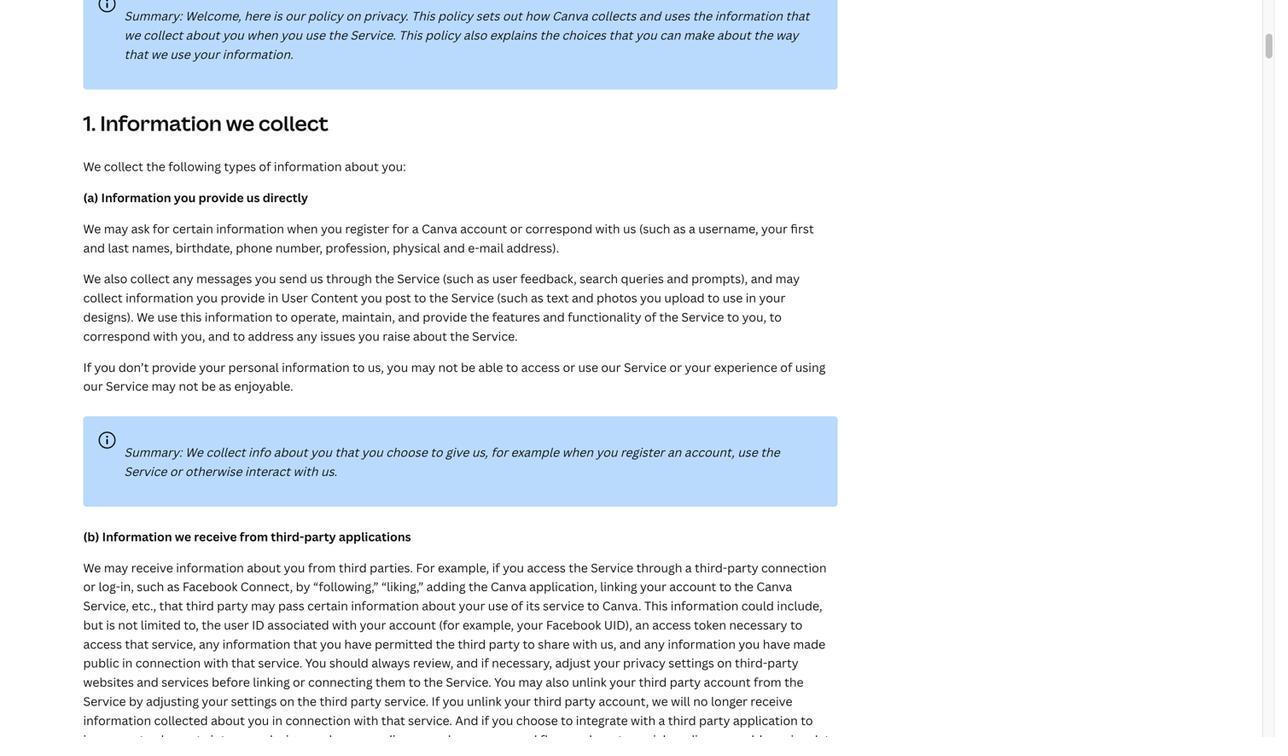 Task type: locate. For each thing, give the bounding box(es) containing it.
adjusting
[[146, 694, 199, 710]]

third down the connecting
[[320, 694, 348, 710]]

of inside if you don't provide your personal information to us, you may not be able to access or use our service or your experience of using our service may not be as enjoyable.
[[780, 359, 793, 375]]

could up necessary
[[742, 598, 774, 614]]

2 vertical spatial us
[[310, 271, 323, 287]]

0 vertical spatial on
[[346, 8, 361, 24]]

example, up adding
[[438, 560, 489, 576]]

1 vertical spatial if
[[432, 694, 440, 710]]

media, down will
[[669, 732, 708, 738]]

also inside summary: welcome, here is our policy on privacy. this policy sets out how canva collects and uses the information that we collect about you when you use the service. this policy also explains the choices that you can make about the way that we use your information.
[[463, 27, 487, 43]]

profession,
[[326, 240, 390, 256]]

from up application
[[754, 675, 782, 691]]

id
[[252, 617, 264, 633]]

interact
[[245, 463, 290, 480]]

third- up connect,
[[271, 529, 304, 545]]

about
[[186, 27, 220, 43], [717, 27, 751, 43], [345, 158, 379, 175], [413, 328, 447, 344], [274, 444, 308, 461], [247, 560, 281, 576], [422, 598, 456, 614], [211, 713, 245, 729]]

and down search
[[572, 290, 594, 306]]

1 vertical spatial user
[[224, 617, 249, 633]]

1 horizontal spatial user
[[492, 271, 518, 287]]

have
[[344, 636, 372, 652], [763, 636, 790, 652]]

text
[[547, 290, 569, 306]]

0 horizontal spatial correspond
[[83, 328, 150, 344]]

we for we may receive information about you from third parties. for example, if you access the service through a third-party connection or log-in, such as facebook connect, by "following," "liking," adding the canva application, linking your account to the canva service, etc., that third party may pass certain information about your use of its service to canva. this information could include, but is not limited to, the user id associated with your account (for example, your facebook uid), an access token necessary to access that service, any information that you have permitted the third party to share with us, and any information you have made public in connection with that service. you should always review, and if necessary, adjust your privacy settings on third-party websites and services before linking or connecting them to the service. you may also unlink your third party account from the service by adjusting your settings on the third party service. if you unlink your third party account, we will no longer receive information collected about you in connection with that service. and if you choose to integrate with a third party application to incorporate elements into your designs, enhance media, supercharge your workflow or share to social media, we could rec
[[83, 560, 101, 576]]

2 vertical spatial (such
[[497, 290, 528, 306]]

using
[[795, 359, 826, 375]]

post
[[385, 290, 411, 306]]

1 vertical spatial an
[[635, 617, 649, 633]]

your up experience
[[759, 290, 786, 306]]

1 summary: from the top
[[124, 8, 182, 24]]

party up will
[[670, 675, 701, 691]]

information inside summary: welcome, here is our policy on privacy. this policy sets out how canva collects and uses the information that we collect about you when you use the service. this policy also explains the choices that you can make about the way that we use your information.
[[715, 8, 783, 24]]

this right privacy.
[[411, 8, 435, 24]]

canva inside summary: welcome, here is our policy on privacy. this policy sets out how canva collects and uses the information that we collect about you when you use the service. this policy also explains the choices that you can make about the way that we use your information.
[[552, 8, 588, 24]]

when
[[247, 27, 278, 43], [287, 221, 318, 237], [562, 444, 593, 461]]

third up "to,"
[[186, 598, 214, 614]]

information down "liking,"
[[351, 598, 419, 614]]

2 horizontal spatial also
[[546, 675, 569, 691]]

1 horizontal spatial for
[[392, 221, 409, 237]]

information for (b)
[[102, 529, 172, 545]]

our
[[285, 8, 305, 24], [601, 359, 621, 375], [83, 378, 103, 395]]

1 vertical spatial facebook
[[546, 617, 601, 633]]

1 horizontal spatial unlink
[[572, 675, 607, 691]]

us,
[[368, 359, 384, 375], [472, 444, 488, 461], [600, 636, 617, 652]]

when up number,
[[287, 221, 318, 237]]

information up following
[[100, 109, 222, 137]]

your left first at the right top
[[761, 221, 788, 237]]

"liking,"
[[382, 579, 424, 595]]

as left username,
[[673, 221, 686, 237]]

2 horizontal spatial our
[[601, 359, 621, 375]]

its
[[526, 598, 540, 614]]

policy
[[308, 8, 343, 24], [438, 8, 473, 24], [425, 27, 460, 43]]

issues
[[320, 328, 356, 344]]

third
[[339, 560, 367, 576], [186, 598, 214, 614], [458, 636, 486, 652], [639, 675, 667, 691], [320, 694, 348, 710], [534, 694, 562, 710], [668, 713, 696, 729]]

account up mail
[[460, 221, 507, 237]]

may inside we also collect any messages you send us through the service (such as user feedback, search queries and prompts), and may collect information you provide in user content you post to the service (such as text and photos you upload to use in your designs). we use this information to operate, maintain, and provide the features and functionality of the service to you, to correspond with you, and to address any issues you raise about the service.
[[776, 271, 800, 287]]

1 horizontal spatial is
[[273, 8, 282, 24]]

made
[[793, 636, 826, 652]]

or inside we may ask for certain information when you register for a canva account or correspond with us (such as a username, your first and last names, birthdate, phone number, profession, physical and e-mail address).
[[510, 221, 523, 237]]

(such up the queries
[[639, 221, 670, 237]]

1 horizontal spatial certain
[[307, 598, 348, 614]]

information up 'ask'
[[101, 189, 171, 206]]

1 horizontal spatial us
[[310, 271, 323, 287]]

about up interact
[[274, 444, 308, 461]]

certain down "following," at left
[[307, 598, 348, 614]]

facebook
[[183, 579, 238, 595], [546, 617, 601, 633]]

service,
[[83, 598, 129, 614]]

0 horizontal spatial facebook
[[183, 579, 238, 595]]

1 vertical spatial linking
[[253, 675, 290, 691]]

canva inside we may ask for certain information when you register for a canva account or correspond with us (such as a username, your first and last names, birthdate, phone number, profession, physical and e-mail address).
[[422, 221, 457, 237]]

(such inside we may ask for certain information when you register for a canva account or correspond with us (such as a username, your first and last names, birthdate, phone number, profession, physical and e-mail address).
[[639, 221, 670, 237]]

0 horizontal spatial you,
[[181, 328, 205, 344]]

this right canva.
[[644, 598, 668, 614]]

0 horizontal spatial our
[[83, 378, 103, 395]]

0 vertical spatial information
[[100, 109, 222, 137]]

number,
[[275, 240, 323, 256]]

(such down 'e-' at the top left of the page
[[443, 271, 474, 287]]

1 horizontal spatial an
[[667, 444, 682, 461]]

0 horizontal spatial on
[[280, 694, 295, 710]]

1 horizontal spatial (such
[[497, 290, 528, 306]]

or inside summary: we collect info about you that you choose to give us, for example when you register an account, use the service or otherwise interact with us.
[[170, 463, 182, 480]]

that
[[786, 8, 810, 24], [609, 27, 633, 43], [124, 46, 148, 62], [335, 444, 359, 461], [159, 598, 183, 614], [125, 636, 149, 652], [293, 636, 317, 652], [231, 655, 255, 672], [381, 713, 405, 729]]

facebook up "to,"
[[183, 579, 238, 595]]

access up public
[[83, 636, 122, 652]]

2 vertical spatial on
[[280, 694, 295, 710]]

(such
[[639, 221, 670, 237], [443, 271, 474, 287], [497, 290, 528, 306]]

include,
[[777, 598, 823, 614]]

1 vertical spatial summary:
[[124, 444, 182, 461]]

about inside summary: we collect info about you that you choose to give us, for example when you register an account, use the service or otherwise interact with us.
[[274, 444, 308, 461]]

2 summary: from the top
[[124, 444, 182, 461]]

when right example
[[562, 444, 593, 461]]

when up information.
[[247, 27, 278, 43]]

user inside we also collect any messages you send us through the service (such as user feedback, search queries and prompts), and may collect information you provide in user content you post to the service (such as text and photos you upload to use in your designs). we use this information to operate, maintain, and provide the features and functionality of the service to you, to correspond with you, and to address any issues you raise about the service.
[[492, 271, 518, 287]]

for
[[416, 560, 435, 576]]

us, down uid),
[[600, 636, 617, 652]]

we for we collect the following types of information about you:
[[83, 158, 101, 175]]

us
[[247, 189, 260, 206], [623, 221, 636, 237], [310, 271, 323, 287]]

we for we also collect any messages you send us through the service (such as user feedback, search queries and prompts), and may collect information you provide in user content you post to the service (such as text and photos you upload to use in your designs). we use this information to operate, maintain, and provide the features and functionality of the service to you, to correspond with you, and to address any issues you raise about the service.
[[83, 271, 101, 287]]

if
[[492, 560, 500, 576], [481, 655, 489, 672], [481, 713, 489, 729]]

first
[[791, 221, 814, 237]]

certain inside we may ask for certain information when you register for a canva account or correspond with us (such as a username, your first and last names, birthdate, phone number, profession, physical and e-mail address).
[[173, 221, 213, 237]]

your down before
[[202, 694, 228, 710]]

an inside summary: we collect info about you that you choose to give us, for example when you register an account, use the service or otherwise interact with us.
[[667, 444, 682, 461]]

as inside if you don't provide your personal information to us, you may not be able to access or use our service or your experience of using our service may not be as enjoyable.
[[219, 378, 231, 395]]

2 vertical spatial not
[[118, 617, 138, 633]]

service,
[[152, 636, 196, 652]]

0 horizontal spatial settings
[[231, 694, 277, 710]]

for
[[153, 221, 170, 237], [392, 221, 409, 237], [491, 444, 508, 461]]

linking
[[600, 579, 637, 595], [253, 675, 290, 691]]

for inside summary: we collect info about you that you choose to give us, for example when you register an account, use the service or otherwise interact with us.
[[491, 444, 508, 461]]

0 horizontal spatial an
[[635, 617, 649, 633]]

and left uses
[[639, 8, 661, 24]]

designs,
[[265, 732, 312, 738]]

adjust
[[555, 655, 591, 672]]

we
[[124, 27, 140, 43], [151, 46, 167, 62], [226, 109, 254, 137], [175, 529, 191, 545], [652, 694, 668, 710], [711, 732, 727, 738]]

how
[[525, 8, 549, 24]]

1 horizontal spatial when
[[287, 221, 318, 237]]

connection up include,
[[761, 560, 827, 576]]

may inside we may ask for certain information when you register for a canva account or correspond with us (such as a username, your first and last names, birthdate, phone number, profession, physical and e-mail address).
[[104, 221, 128, 237]]

your down the necessary,
[[504, 694, 531, 710]]

1 horizontal spatial receive
[[194, 529, 237, 545]]

0 vertical spatial choose
[[386, 444, 428, 461]]

service left otherwise
[[124, 463, 167, 480]]

by
[[296, 579, 310, 595], [129, 694, 143, 710]]

you
[[223, 27, 244, 43], [281, 27, 302, 43], [636, 27, 657, 43], [174, 189, 196, 206], [321, 221, 342, 237], [255, 271, 276, 287], [196, 290, 218, 306], [361, 290, 382, 306], [640, 290, 662, 306], [358, 328, 380, 344], [94, 359, 116, 375], [387, 359, 408, 375], [311, 444, 332, 461], [362, 444, 383, 461], [596, 444, 618, 461], [284, 560, 305, 576], [503, 560, 524, 576], [320, 636, 341, 652], [739, 636, 760, 652], [443, 694, 464, 710], [248, 713, 269, 729], [492, 713, 513, 729]]

out
[[503, 8, 522, 24]]

2 horizontal spatial connection
[[761, 560, 827, 576]]

1 horizontal spatial correspond
[[526, 221, 593, 237]]

if
[[83, 359, 91, 375], [432, 694, 440, 710]]

1 horizontal spatial if
[[432, 694, 440, 710]]

user inside we may receive information about you from third parties. for example, if you access the service through a third-party connection or log-in, such as facebook connect, by "following," "liking," adding the canva application, linking your account to the canva service, etc., that third party may pass certain information about your use of its service to canva. this information could include, but is not limited to, the user id associated with your account (for example, your facebook uid), an access token necessary to access that service, any information that you have permitted the third party to share with us, and any information you have made public in connection with that service. you should always review, and if necessary, adjust your privacy settings on third-party websites and services before linking or connecting them to the service. you may also unlink your third party account from the service by adjusting your settings on the third party service. if you unlink your third party account, we will no longer receive information collected about you in connection with that service. and if you choose to integrate with a third party application to incorporate elements into your designs, enhance media, supercharge your workflow or share to social media, we could rec
[[224, 617, 249, 633]]

us up the queries
[[623, 221, 636, 237]]

register inside we may ask for certain information when you register for a canva account or correspond with us (such as a username, your first and last names, birthdate, phone number, profession, physical and e-mail address).
[[345, 221, 389, 237]]

you inside we may ask for certain information when you register for a canva account or correspond with us (such as a username, your first and last names, birthdate, phone number, profession, physical and e-mail address).
[[321, 221, 342, 237]]

settings down before
[[231, 694, 277, 710]]

service. down the them
[[385, 694, 429, 710]]

also down last on the left top
[[104, 271, 127, 287]]

summary: inside summary: welcome, here is our policy on privacy. this policy sets out how canva collects and uses the information that we collect about you when you use the service. this policy also explains the choices that you can make about the way that we use your information.
[[124, 8, 182, 24]]

1 horizontal spatial our
[[285, 8, 305, 24]]

an
[[667, 444, 682, 461], [635, 617, 649, 633]]

collect inside summary: we collect info about you that you choose to give us, for example when you register an account, use the service or otherwise interact with us.
[[206, 444, 245, 461]]

1 media, from the left
[[367, 732, 406, 738]]

from up "following," at left
[[308, 560, 336, 576]]

if left the necessary,
[[481, 655, 489, 672]]

1 horizontal spatial by
[[296, 579, 310, 595]]

0 vertical spatial by
[[296, 579, 310, 595]]

your right into
[[236, 732, 262, 738]]

information inside we may ask for certain information when you register for a canva account or correspond with us (such as a username, your first and last names, birthdate, phone number, profession, physical and e-mail address).
[[216, 221, 284, 237]]

longer
[[711, 694, 748, 710]]

service
[[397, 271, 440, 287], [451, 290, 494, 306], [682, 309, 724, 325], [624, 359, 667, 375], [106, 378, 149, 395], [124, 463, 167, 480], [591, 560, 634, 576], [83, 694, 126, 710]]

1 vertical spatial share
[[583, 732, 615, 738]]

we
[[83, 158, 101, 175], [83, 221, 101, 237], [83, 271, 101, 287], [137, 309, 154, 325], [185, 444, 203, 461], [83, 560, 101, 576]]

0 vertical spatial share
[[538, 636, 570, 652]]

0 horizontal spatial have
[[344, 636, 372, 652]]

also inside we may receive information about you from third parties. for example, if you access the service through a third-party connection or log-in, such as facebook connect, by "following," "liking," adding the canva application, linking your account to the canva service, etc., that third party may pass certain information about your use of its service to canva. this information could include, but is not limited to, the user id associated with your account (for example, your facebook uid), an access token necessary to access that service, any information that you have permitted the third party to share with us, and any information you have made public in connection with that service. you should always review, and if necessary, adjust your privacy settings on third-party websites and services before linking or connecting them to the service. you may also unlink your third party account from the service by adjusting your settings on the third party service. if you unlink your third party account, we will no longer receive information collected about you in connection with that service. and if you choose to integrate with a third party application to incorporate elements into your designs, enhance media, supercharge your workflow or share to social media, we could rec
[[546, 675, 569, 691]]

your down its
[[517, 617, 543, 633]]

2 vertical spatial when
[[562, 444, 593, 461]]

(for
[[439, 617, 460, 633]]

access inside if you don't provide your personal information to us, you may not be able to access or use our service or your experience of using our service may not be as enjoyable.
[[521, 359, 560, 375]]

0 vertical spatial connection
[[761, 560, 827, 576]]

linking up canva.
[[600, 579, 637, 595]]

example,
[[438, 560, 489, 576], [463, 617, 514, 633]]

service. inside we also collect any messages you send us through the service (such as user feedback, search queries and prompts), and may collect information you provide in user content you post to the service (such as text and photos you upload to use in your designs). we use this information to operate, maintain, and provide the features and functionality of the service to you, to correspond with you, and to address any issues you raise about the service.
[[472, 328, 518, 344]]

of inside we may receive information about you from third parties. for example, if you access the service through a third-party connection or log-in, such as facebook connect, by "following," "liking," adding the canva application, linking your account to the canva service, etc., that third party may pass certain information about your use of its service to canva. this information could include, but is not limited to, the user id associated with your account (for example, your facebook uid), an access token necessary to access that service, any information that you have permitted the third party to share with us, and any information you have made public in connection with that service. you should always review, and if necessary, adjust your privacy settings on third-party websites and services before linking or connecting them to the service. you may also unlink your third party account from the service by adjusting your settings on the third party service. if you unlink your third party account, we will no longer receive information collected about you in connection with that service. and if you choose to integrate with a third party application to incorporate elements into your designs, enhance media, supercharge your workflow or share to social media, we could rec
[[511, 598, 523, 614]]

choose inside we may receive information about you from third parties. for example, if you access the service through a third-party connection or log-in, such as facebook connect, by "following," "liking," adding the canva application, linking your account to the canva service, etc., that third party may pass certain information about your use of its service to canva. this information could include, but is not limited to, the user id associated with your account (for example, your facebook uid), an access token necessary to access that service, any information that you have permitted the third party to share with us, and any information you have made public in connection with that service. you should always review, and if necessary, adjust your privacy settings on third-party websites and services before linking or connecting them to the service. you may also unlink your third party account from the service by adjusting your settings on the third party service. if you unlink your third party account, we will no longer receive information collected about you in connection with that service. and if you choose to integrate with a third party application to incorporate elements into your designs, enhance media, supercharge your workflow or share to social media, we could rec
[[516, 713, 558, 729]]

supercharge
[[409, 732, 480, 738]]

us inside we also collect any messages you send us through the service (such as user feedback, search queries and prompts), and may collect information you provide in user content you post to the service (such as text and photos you upload to use in your designs). we use this information to operate, maintain, and provide the features and functionality of the service to you, to correspond with you, and to address any issues you raise about the service.
[[310, 271, 323, 287]]

privacy.
[[364, 8, 409, 24]]

prompts),
[[692, 271, 748, 287]]

or down functionality
[[563, 359, 575, 375]]

use inside we may receive information about you from third parties. for example, if you access the service through a third-party connection or log-in, such as facebook connect, by "following," "liking," adding the canva application, linking your account to the canva service, etc., that third party may pass certain information about your use of its service to canva. this information could include, but is not limited to, the user id associated with your account (for example, your facebook uid), an access token necessary to access that service, any information that you have permitted the third party to share with us, and any information you have made public in connection with that service. you should always review, and if necessary, adjust your privacy settings on third-party websites and services before linking or connecting them to the service. you may also unlink your third party account from the service by adjusting your settings on the third party service. if you unlink your third party account, we will no longer receive information collected about you in connection with that service. and if you choose to integrate with a third party application to incorporate elements into your designs, enhance media, supercharge your workflow or share to social media, we could rec
[[488, 598, 508, 614]]

1 vertical spatial not
[[179, 378, 198, 395]]

1 horizontal spatial you,
[[742, 309, 767, 325]]

about up into
[[211, 713, 245, 729]]

service. inside we may receive information about you from third parties. for example, if you access the service through a third-party connection or log-in, such as facebook connect, by "following," "liking," adding the canva application, linking your account to the canva service, etc., that third party may pass certain information about your use of its service to canva. this information could include, but is not limited to, the user id associated with your account (for example, your facebook uid), an access token necessary to access that service, any information that you have permitted the third party to share with us, and any information you have made public in connection with that service. you should always review, and if necessary, adjust your privacy settings on third-party websites and services before linking or connecting them to the service. you may also unlink your third party account from the service by adjusting your settings on the third party service. if you unlink your third party account, we will no longer receive information collected about you in connection with that service. and if you choose to integrate with a third party application to incorporate elements into your designs, enhance media, supercharge your workflow or share to social media, we could rec
[[446, 675, 492, 691]]

0 horizontal spatial register
[[345, 221, 389, 237]]

1 vertical spatial unlink
[[467, 694, 502, 710]]

a
[[412, 221, 419, 237], [689, 221, 696, 237], [685, 560, 692, 576], [659, 713, 665, 729]]

on up designs,
[[280, 694, 295, 710]]

correspond
[[526, 221, 593, 237], [83, 328, 150, 344]]

0 vertical spatial is
[[273, 8, 282, 24]]

we inside we may ask for certain information when you register for a canva account or correspond with us (such as a username, your first and last names, birthdate, phone number, profession, physical and e-mail address).
[[83, 221, 101, 237]]

in down prompts),
[[746, 290, 756, 306]]

2 horizontal spatial when
[[562, 444, 593, 461]]

choose up 'workflow'
[[516, 713, 558, 729]]

2 vertical spatial connection
[[286, 713, 351, 729]]

or up address).
[[510, 221, 523, 237]]

0 horizontal spatial us
[[247, 189, 260, 206]]

any down birthdate, at top left
[[173, 271, 193, 287]]

1 vertical spatial when
[[287, 221, 318, 237]]

1 horizontal spatial also
[[463, 27, 487, 43]]

applications
[[339, 529, 411, 545]]

2 horizontal spatial us,
[[600, 636, 617, 652]]

service up post
[[397, 271, 440, 287]]

0 vertical spatial receive
[[194, 529, 237, 545]]

is right but
[[106, 617, 115, 633]]

0 horizontal spatial certain
[[173, 221, 213, 237]]

0 vertical spatial service.
[[350, 27, 396, 43]]

as
[[673, 221, 686, 237], [477, 271, 489, 287], [531, 290, 544, 306], [219, 378, 231, 395], [167, 579, 180, 595]]

us right send at the top
[[310, 271, 323, 287]]

0 horizontal spatial be
[[201, 378, 216, 395]]

information up way at the right
[[715, 8, 783, 24]]

choose
[[386, 444, 428, 461], [516, 713, 558, 729]]

2 vertical spatial if
[[481, 713, 489, 729]]

necessary
[[729, 617, 788, 633]]

is inside we may receive information about you from third parties. for example, if you access the service through a third-party connection or log-in, such as facebook connect, by "following," "liking," adding the canva application, linking your account to the canva service, etc., that third party may pass certain information about your use of its service to canva. this information could include, but is not limited to, the user id associated with your account (for example, your facebook uid), an access token necessary to access that service, any information that you have permitted the third party to share with us, and any information you have made public in connection with that service. you should always review, and if necessary, adjust your privacy settings on third-party websites and services before linking or connecting them to the service. you may also unlink your third party account from the service by adjusting your settings on the third party service. if you unlink your third party account, we will no longer receive information collected about you in connection with that service. and if you choose to integrate with a third party application to incorporate elements into your designs, enhance media, supercharge your workflow or share to social media, we could rec
[[106, 617, 115, 633]]

on up longer
[[717, 655, 732, 672]]

2 horizontal spatial for
[[491, 444, 508, 461]]

correspond inside we also collect any messages you send us through the service (such as user feedback, search queries and prompts), and may collect information you provide in user content you post to the service (such as text and photos you upload to use in your designs). we use this information to operate, maintain, and provide the features and functionality of the service to you, to correspond with you, and to address any issues you raise about the service.
[[83, 328, 150, 344]]

of left using
[[780, 359, 793, 375]]

with
[[595, 221, 620, 237], [153, 328, 178, 344], [293, 463, 318, 480], [332, 617, 357, 633], [573, 636, 598, 652], [204, 655, 228, 672], [354, 713, 379, 729], [631, 713, 656, 729]]

on left privacy.
[[346, 8, 361, 24]]

collect inside summary: welcome, here is our policy on privacy. this policy sets out how canva collects and uses the information that we collect about you when you use the service. this policy also explains the choices that you can make about the way that we use your information.
[[143, 27, 183, 43]]

we inside we may receive information about you from third parties. for example, if you access the service through a third-party connection or log-in, such as facebook connect, by "following," "liking," adding the canva application, linking your account to the canva service, etc., that third party may pass certain information about your use of its service to canva. this information could include, but is not limited to, the user id associated with your account (for example, your facebook uid), an access token necessary to access that service, any information that you have permitted the third party to share with us, and any information you have made public in connection with that service. you should always review, and if necessary, adjust your privacy settings on third-party websites and services before linking or connecting them to the service. you may also unlink your third party account from the service by adjusting your settings on the third party service. if you unlink your third party account, we will no longer receive information collected about you in connection with that service. and if you choose to integrate with a third party application to incorporate elements into your designs, enhance media, supercharge your workflow or share to social media, we could rec
[[83, 560, 101, 576]]

receive down otherwise
[[194, 529, 237, 545]]

0 vertical spatial through
[[326, 271, 372, 287]]

2 vertical spatial our
[[83, 378, 103, 395]]

could down application
[[730, 732, 763, 738]]

0 vertical spatial unlink
[[572, 675, 607, 691]]

information for 1.
[[100, 109, 222, 137]]

of left its
[[511, 598, 523, 614]]

canva up its
[[491, 579, 527, 595]]

incorporate
[[83, 732, 151, 738]]

0 vertical spatial if
[[83, 359, 91, 375]]

us, down raise
[[368, 359, 384, 375]]

directly
[[263, 189, 308, 206]]

1 horizontal spatial us,
[[472, 444, 488, 461]]

you, up experience
[[742, 309, 767, 325]]

service.
[[258, 655, 302, 672], [385, 694, 429, 710], [408, 713, 452, 729]]

be
[[461, 359, 476, 375], [201, 378, 216, 395]]

unlink up and
[[467, 694, 502, 710]]

account inside we may ask for certain information when you register for a canva account or correspond with us (such as a username, your first and last names, birthdate, phone number, profession, physical and e-mail address).
[[460, 221, 507, 237]]

and inside summary: welcome, here is our policy on privacy. this policy sets out how canva collects and uses the information that we collect about you when you use the service. this policy also explains the choices that you can make about the way that we use your information.
[[639, 8, 661, 24]]

your up "(for"
[[459, 598, 485, 614]]

receive up such
[[131, 560, 173, 576]]

us, inside summary: we collect info about you that you choose to give us, for example when you register an account, use the service or otherwise interact with us.
[[472, 444, 488, 461]]

use
[[305, 27, 325, 43], [170, 46, 190, 62], [723, 290, 743, 306], [157, 309, 177, 325], [578, 359, 598, 375], [738, 444, 758, 461], [488, 598, 508, 614]]

through up content
[[326, 271, 372, 287]]

0 vertical spatial when
[[247, 27, 278, 43]]

use inside if you don't provide your personal information to us, you may not be able to access or use our service or your experience of using our service may not be as enjoyable.
[[578, 359, 598, 375]]

account up token
[[669, 579, 716, 595]]

1 vertical spatial if
[[481, 655, 489, 672]]

be left the able
[[461, 359, 476, 375]]

information down issues
[[282, 359, 350, 375]]

register
[[345, 221, 389, 237], [621, 444, 665, 461]]

summary: inside summary: we collect info about you that you choose to give us, for example when you register an account, use the service or otherwise interact with us.
[[124, 444, 182, 461]]

provide
[[199, 189, 244, 206], [221, 290, 265, 306], [423, 309, 467, 325], [152, 359, 196, 375]]

0 vertical spatial facebook
[[183, 579, 238, 595]]

1 horizontal spatial register
[[621, 444, 665, 461]]

0 vertical spatial register
[[345, 221, 389, 237]]

2 vertical spatial information
[[102, 529, 172, 545]]

1 vertical spatial through
[[637, 560, 682, 576]]

we inside summary: we collect info about you that you choose to give us, for example when you register an account, use the service or otherwise interact with us.
[[185, 444, 203, 461]]

service down don't
[[106, 378, 149, 395]]

you down the necessary,
[[494, 675, 516, 691]]

your inside we also collect any messages you send us through the service (such as user feedback, search queries and prompts), and may collect information you provide in user content you post to the service (such as text and photos you upload to use in your designs). we use this information to operate, maintain, and provide the features and functionality of the service to you, to correspond with you, and to address any issues you raise about the service.
[[759, 290, 786, 306]]

through inside we may receive information about you from third parties. for example, if you access the service through a third-party connection or log-in, such as facebook connect, by "following," "liking," adding the canva application, linking your account to the canva service, etc., that third party may pass certain information about your use of its service to canva. this information could include, but is not limited to, the user id associated with your account (for example, your facebook uid), an access token necessary to access that service, any information that you have permitted the third party to share with us, and any information you have made public in connection with that service. you should always review, and if necessary, adjust your privacy settings on third-party websites and services before linking or connecting them to the service. you may also unlink your third party account from the service by adjusting your settings on the third party service. if you unlink your third party account, we will no longer receive information collected about you in connection with that service. and if you choose to integrate with a third party application to incorporate elements into your designs, enhance media, supercharge your workflow or share to social media, we could rec
[[637, 560, 682, 576]]

service inside summary: we collect info about you that you choose to give us, for example when you register an account, use the service or otherwise interact with us.
[[124, 463, 167, 480]]

summary: welcome, here is our policy on privacy. this policy sets out how canva collects and uses the information that we collect about you when you use the service. this policy also explains the choices that you can make about the way that we use your information.
[[124, 8, 810, 62]]

user down mail
[[492, 271, 518, 287]]

your up canva.
[[640, 579, 667, 595]]

certain up birthdate, at top left
[[173, 221, 213, 237]]

when inside summary: we collect info about you that you choose to give us, for example when you register an account, use the service or otherwise interact with us.
[[562, 444, 593, 461]]

2 vertical spatial third-
[[735, 655, 768, 672]]

e-
[[468, 240, 479, 256]]

and up adjusting
[[137, 675, 159, 691]]

1 horizontal spatial linking
[[600, 579, 637, 595]]

necessary,
[[492, 655, 552, 672]]

with inside we may ask for certain information when you register for a canva account or correspond with us (such as a username, your first and last names, birthdate, phone number, profession, physical and e-mail address).
[[595, 221, 620, 237]]

correspond down the designs).
[[83, 328, 150, 344]]

unlink down adjust
[[572, 675, 607, 691]]

have up should
[[344, 636, 372, 652]]

your inside we may ask for certain information when you register for a canva account or correspond with us (such as a username, your first and last names, birthdate, phone number, profession, physical and e-mail address).
[[761, 221, 788, 237]]

1 vertical spatial from
[[308, 560, 336, 576]]

to inside summary: we collect info about you that you choose to give us, for example when you register an account, use the service or otherwise interact with us.
[[430, 444, 443, 461]]

(b)
[[83, 529, 99, 545]]

canva
[[552, 8, 588, 24], [422, 221, 457, 237], [491, 579, 527, 595], [757, 579, 792, 595]]

2 vertical spatial service.
[[446, 675, 492, 691]]

we down the (a)
[[83, 221, 101, 237]]

we for we may ask for certain information when you register for a canva account or correspond with us (such as a username, your first and last names, birthdate, phone number, profession, physical and e-mail address).
[[83, 221, 101, 237]]

1 vertical spatial you
[[494, 675, 516, 691]]

0 horizontal spatial through
[[326, 271, 372, 287]]

account up longer
[[704, 675, 751, 691]]

as left text
[[531, 290, 544, 306]]

0 vertical spatial certain
[[173, 221, 213, 237]]

this down privacy.
[[399, 27, 422, 43]]

1 horizontal spatial you
[[494, 675, 516, 691]]

certain inside we may receive information about you from third parties. for example, if you access the service through a third-party connection or log-in, such as facebook connect, by "following," "liking," adding the canva application, linking your account to the canva service, etc., that third party may pass certain information about your use of its service to canva. this information could include, but is not limited to, the user id associated with your account (for example, your facebook uid), an access token necessary to access that service, any information that you have permitted the third party to share with us, and any information you have made public in connection with that service. you should always review, and if necessary, adjust your privacy settings on third-party websites and services before linking or connecting them to the service. you may also unlink your third party account from the service by adjusting your settings on the third party service. if you unlink your third party account, we will no longer receive information collected about you in connection with that service. and if you choose to integrate with a third party application to incorporate elements into your designs, enhance media, supercharge your workflow or share to social media, we could rec
[[307, 598, 348, 614]]

1 vertical spatial choose
[[516, 713, 558, 729]]

correspond inside we may ask for certain information when you register for a canva account or correspond with us (such as a username, your first and last names, birthdate, phone number, profession, physical and e-mail address).
[[526, 221, 593, 237]]

sets
[[476, 8, 500, 24]]

user
[[492, 271, 518, 287], [224, 617, 249, 633]]

this
[[411, 8, 435, 24], [399, 27, 422, 43], [644, 598, 668, 614]]

experience
[[714, 359, 778, 375]]

associated
[[267, 617, 329, 633]]

service. up and
[[446, 675, 492, 691]]

with inside summary: we collect info about you that you choose to give us, for example when you register an account, use the service or otherwise interact with us.
[[293, 463, 318, 480]]

information up directly
[[274, 158, 342, 175]]

0 vertical spatial settings
[[669, 655, 714, 672]]

not
[[438, 359, 458, 375], [179, 378, 198, 395], [118, 617, 138, 633]]

connection down service,
[[136, 655, 201, 672]]

0 vertical spatial us
[[247, 189, 260, 206]]

facebook down 'service'
[[546, 617, 601, 633]]

0 vertical spatial summary:
[[124, 8, 182, 24]]

0 horizontal spatial share
[[538, 636, 570, 652]]

access right the able
[[521, 359, 560, 375]]

unlink
[[572, 675, 607, 691], [467, 694, 502, 710]]

your left personal
[[199, 359, 225, 375]]



Task type: describe. For each thing, give the bounding box(es) containing it.
should
[[329, 655, 369, 672]]

if inside we may receive information about you from third parties. for example, if you access the service through a third-party connection or log-in, such as facebook connect, by "following," "liking," adding the canva application, linking your account to the canva service, etc., that third party may pass certain information about your use of its service to canva. this information could include, but is not limited to, the user id associated with your account (for example, your facebook uid), an access token necessary to access that service, any information that you have permitted the third party to share with us, and any information you have made public in connection with that service. you should always review, and if necessary, adjust your privacy settings on third-party websites and services before linking or connecting them to the service. you may also unlink your third party account from the service by adjusting your settings on the third party service. if you unlink your third party account, we will no longer receive information collected about you in connection with that service. and if you choose to integrate with a third party application to incorporate elements into your designs, enhance media, supercharge your workflow or share to social media, we could rec
[[432, 694, 440, 710]]

and down uid),
[[620, 636, 641, 652]]

welcome,
[[185, 8, 241, 24]]

you:
[[382, 158, 406, 175]]

party up integrate
[[565, 694, 596, 710]]

application,
[[529, 579, 597, 595]]

into
[[210, 732, 233, 738]]

feedback,
[[520, 271, 577, 287]]

integrate
[[576, 713, 628, 729]]

any down operate,
[[297, 328, 317, 344]]

limited
[[141, 617, 181, 633]]

in right public
[[122, 655, 133, 672]]

information up token
[[671, 598, 739, 614]]

policy left explains
[[425, 27, 460, 43]]

2 horizontal spatial not
[[438, 359, 458, 375]]

permitted
[[375, 636, 433, 652]]

enjoyable.
[[234, 378, 293, 395]]

1 horizontal spatial from
[[308, 560, 336, 576]]

about down adding
[[422, 598, 456, 614]]

third up 'workflow'
[[534, 694, 562, 710]]

and
[[455, 713, 478, 729]]

register inside summary: we collect info about you that you choose to give us, for example when you register an account, use the service or otherwise interact with us.
[[621, 444, 665, 461]]

(a) information you provide us directly
[[83, 189, 308, 206]]

personal
[[228, 359, 279, 375]]

1 horizontal spatial be
[[461, 359, 476, 375]]

1 vertical spatial service.
[[385, 694, 429, 710]]

information up the incorporate
[[83, 713, 151, 729]]

1 vertical spatial example,
[[463, 617, 514, 633]]

0 horizontal spatial for
[[153, 221, 170, 237]]

1 have from the left
[[344, 636, 372, 652]]

we collect the following types of information about you:
[[83, 158, 406, 175]]

any up privacy
[[644, 636, 665, 652]]

0 horizontal spatial (such
[[443, 271, 474, 287]]

2 have from the left
[[763, 636, 790, 652]]

(b) information we receive from third-party applications
[[83, 529, 411, 545]]

search
[[580, 271, 618, 287]]

on inside summary: welcome, here is our policy on privacy. this policy sets out how canva collects and uses the information that we collect about you when you use the service. this policy also explains the choices that you can make about the way that we use your information.
[[346, 8, 361, 24]]

party down the them
[[351, 694, 382, 710]]

your right adjust
[[594, 655, 620, 672]]

provide down messages at top left
[[221, 290, 265, 306]]

0 vertical spatial could
[[742, 598, 774, 614]]

canva.
[[602, 598, 642, 614]]

party down the no
[[699, 713, 730, 729]]

our inside summary: welcome, here is our policy on privacy. this policy sets out how canva collects and uses the information that we collect about you when you use the service. this policy also explains the choices that you can make about the way that we use your information.
[[285, 8, 305, 24]]

1 vertical spatial settings
[[231, 694, 277, 710]]

in left user at top left
[[268, 290, 278, 306]]

party down connect,
[[217, 598, 248, 614]]

also inside we also collect any messages you send us through the service (such as user feedback, search queries and prompts), and may collect information you provide in user content you post to the service (such as text and photos you upload to use in your designs). we use this information to operate, maintain, and provide the features and functionality of the service to you, to correspond with you, and to address any issues you raise about the service.
[[104, 271, 127, 287]]

photos
[[597, 290, 637, 306]]

access left token
[[652, 617, 691, 633]]

if inside if you don't provide your personal information to us, you may not be able to access or use our service or your experience of using our service may not be as enjoyable.
[[83, 359, 91, 375]]

features
[[492, 309, 540, 325]]

this
[[180, 309, 202, 325]]

we may ask for certain information when you register for a canva account or correspond with us (such as a username, your first and last names, birthdate, phone number, profession, physical and e-mail address).
[[83, 221, 814, 256]]

or left the log-
[[83, 579, 96, 595]]

information for (a)
[[101, 189, 171, 206]]

address).
[[507, 240, 559, 256]]

1 vertical spatial could
[[730, 732, 763, 738]]

and right review,
[[456, 655, 478, 672]]

account up permitted at the left of the page
[[389, 617, 436, 633]]

names,
[[132, 240, 173, 256]]

information inside if you don't provide your personal information to us, you may not be able to access or use our service or your experience of using our service may not be as enjoyable.
[[282, 359, 350, 375]]

physical
[[393, 240, 440, 256]]

1 vertical spatial our
[[601, 359, 621, 375]]

about left you:
[[345, 158, 379, 175]]

services
[[161, 675, 209, 691]]

party up necessary
[[727, 560, 759, 576]]

2 horizontal spatial from
[[754, 675, 782, 691]]

to,
[[184, 617, 199, 633]]

information up this
[[126, 290, 194, 306]]

public
[[83, 655, 119, 672]]

that inside summary: we collect info about you that you choose to give us, for example when you register an account, use the service or otherwise interact with us.
[[335, 444, 359, 461]]

your left 'workflow'
[[483, 732, 510, 738]]

party up the necessary,
[[489, 636, 520, 652]]

information up the address
[[205, 309, 273, 325]]

in up designs,
[[272, 713, 283, 729]]

0 horizontal spatial receive
[[131, 560, 173, 576]]

ask
[[131, 221, 150, 237]]

1 vertical spatial this
[[399, 27, 422, 43]]

1 horizontal spatial share
[[583, 732, 615, 738]]

1 horizontal spatial not
[[179, 378, 198, 395]]

any right service,
[[199, 636, 220, 652]]

1 vertical spatial be
[[201, 378, 216, 395]]

connecting
[[308, 675, 373, 691]]

about down welcome,
[[186, 27, 220, 43]]

in,
[[120, 579, 134, 595]]

log-
[[99, 579, 120, 595]]

2 media, from the left
[[669, 732, 708, 738]]

phone
[[236, 240, 273, 256]]

etc.,
[[132, 598, 156, 614]]

able
[[478, 359, 503, 375]]

we also collect any messages you send us through the service (such as user feedback, search queries and prompts), and may collect information you provide in user content you post to the service (such as text and photos you upload to use in your designs). we use this information to operate, maintain, and provide the features and functionality of the service to you, to correspond with you, and to address any issues you raise about the service.
[[83, 271, 800, 344]]

elements
[[154, 732, 207, 738]]

as down mail
[[477, 271, 489, 287]]

can
[[660, 27, 681, 43]]

0 vertical spatial linking
[[600, 579, 637, 595]]

about inside we also collect any messages you send us through the service (such as user feedback, search queries and prompts), and may collect information you provide in user content you post to the service (such as text and photos you upload to use in your designs). we use this information to operate, maintain, and provide the features and functionality of the service to you, to correspond with you, and to address any issues you raise about the service.
[[413, 328, 447, 344]]

policy left privacy.
[[308, 8, 343, 24]]

them
[[376, 675, 406, 691]]

provide down types
[[199, 189, 244, 206]]

third up "following," at left
[[339, 560, 367, 576]]

third down will
[[668, 713, 696, 729]]

access up application, on the bottom
[[527, 560, 566, 576]]

if you don't provide your personal information to us, you may not be able to access or use our service or your experience of using our service may not be as enjoyable.
[[83, 359, 826, 395]]

third down "(for"
[[458, 636, 486, 652]]

token
[[694, 617, 726, 633]]

1. information we collect
[[83, 109, 328, 137]]

birthdate,
[[176, 240, 233, 256]]

websites
[[83, 675, 134, 691]]

use inside summary: we collect info about you that you choose to give us, for example when you register an account, use the service or otherwise interact with us.
[[738, 444, 758, 461]]

and up personal
[[208, 328, 230, 344]]

0 vertical spatial third-
[[271, 529, 304, 545]]

us, inside we may receive information about you from third parties. for example, if you access the service through a third-party connection or log-in, such as facebook connect, by "following," "liking," adding the canva application, linking your account to the canva service, etc., that third party may pass certain information about your use of its service to canva. this information could include, but is not limited to, the user id associated with your account (for example, your facebook uid), an access token necessary to access that service, any information that you have permitted the third party to share with us, and any information you have made public in connection with that service. you should always review, and if necessary, adjust your privacy settings on third-party websites and services before linking or connecting them to the service. you may also unlink your third party account from the service by adjusting your settings on the third party service. if you unlink your third party account, we will no longer receive information collected about you in connection with that service. and if you choose to integrate with a third party application to incorporate elements into your designs, enhance media, supercharge your workflow or share to social media, we could rec
[[600, 636, 617, 652]]

send
[[279, 271, 307, 287]]

messages
[[196, 271, 252, 287]]

policy left sets
[[438, 8, 473, 24]]

info
[[248, 444, 271, 461]]

your up permitted at the left of the page
[[360, 617, 386, 633]]

information down id
[[223, 636, 290, 652]]

provide inside if you don't provide your personal information to us, you may not be able to access or use our service or your experience of using our service may not be as enjoyable.
[[152, 359, 196, 375]]

canva up include,
[[757, 579, 792, 595]]

third down privacy
[[639, 675, 667, 691]]

2 vertical spatial service.
[[408, 713, 452, 729]]

an inside we may receive information about you from third parties. for example, if you access the service through a third-party connection or log-in, such as facebook connect, by "following," "liking," adding the canva application, linking your account to the canva service, etc., that third party may pass certain information about your use of its service to canva. this information could include, but is not limited to, the user id associated with your account (for example, your facebook uid), an access token necessary to access that service, any information that you have permitted the third party to share with us, and any information you have made public in connection with that service. you should always review, and if necessary, adjust your privacy settings on third-party websites and services before linking or connecting them to the service. you may also unlink your third party account from the service by adjusting your settings on the third party service. if you unlink your third party account, we will no longer receive information collected about you in connection with that service. and if you choose to integrate with a third party application to incorporate elements into your designs, enhance media, supercharge your workflow or share to social media, we could rec
[[635, 617, 649, 633]]

this inside we may receive information about you from third parties. for example, if you access the service through a third-party connection or log-in, such as facebook connect, by "following," "liking," adding the canva application, linking your account to the canva service, etc., that third party may pass certain information about your use of its service to canva. this information could include, but is not limited to, the user id associated with your account (for example, your facebook uid), an access token necessary to access that service, any information that you have permitted the third party to share with us, and any information you have made public in connection with that service. you should always review, and if necessary, adjust your privacy settings on third-party websites and services before linking or connecting them to the service. you may also unlink your third party account from the service by adjusting your settings on the third party service. if you unlink your third party account, we will no longer receive information collected about you in connection with that service. and if you choose to integrate with a third party application to incorporate elements into your designs, enhance media, supercharge your workflow or share to social media, we could rec
[[644, 598, 668, 614]]

and down post
[[398, 309, 420, 325]]

before
[[212, 675, 250, 691]]

when inside we may ask for certain information when you register for a canva account or correspond with us (such as a username, your first and last names, birthdate, phone number, profession, physical and e-mail address).
[[287, 221, 318, 237]]

through inside we also collect any messages you send us through the service (such as user feedback, search queries and prompts), and may collect information you provide in user content you post to the service (such as text and photos you upload to use in your designs). we use this information to operate, maintain, and provide the features and functionality of the service to you, to correspond with you, and to address any issues you raise about the service.
[[326, 271, 372, 287]]

with inside we also collect any messages you send us through the service (such as user feedback, search queries and prompts), and may collect information you provide in user content you post to the service (such as text and photos you upload to use in your designs). we use this information to operate, maintain, and provide the features and functionality of the service to you, to correspond with you, and to address any issues you raise about the service.
[[153, 328, 178, 344]]

account, inside we may receive information about you from third parties. for example, if you access the service through a third-party connection or log-in, such as facebook connect, by "following," "liking," adding the canva application, linking your account to the canva service, etc., that third party may pass certain information about your use of its service to canva. this information could include, but is not limited to, the user id associated with your account (for example, your facebook uid), an access token necessary to access that service, any information that you have permitted the third party to share with us, and any information you have made public in connection with that service. you should always review, and if necessary, adjust your privacy settings on third-party websites and services before linking or connecting them to the service. you may also unlink your third party account from the service by adjusting your settings on the third party service. if you unlink your third party account, we will no longer receive information collected about you in connection with that service. and if you choose to integrate with a third party application to incorporate elements into your designs, enhance media, supercharge your workflow or share to social media, we could rec
[[599, 694, 649, 710]]

enhance
[[315, 732, 364, 738]]

service down functionality
[[624, 359, 667, 375]]

about up connect,
[[247, 560, 281, 576]]

0 vertical spatial service.
[[258, 655, 302, 672]]

0 horizontal spatial by
[[129, 694, 143, 710]]

application
[[733, 713, 798, 729]]

us, inside if you don't provide your personal information to us, you may not be able to access or use our service or your experience of using our service may not be as enjoyable.
[[368, 359, 384, 375]]

service. inside summary: welcome, here is our policy on privacy. this policy sets out how canva collects and uses the information that we collect about you when you use the service. this policy also explains the choices that you can make about the way that we use your information.
[[350, 27, 396, 43]]

2 horizontal spatial on
[[717, 655, 732, 672]]

and down text
[[543, 309, 565, 325]]

2 horizontal spatial receive
[[751, 694, 793, 710]]

will
[[671, 694, 690, 710]]

1 horizontal spatial facebook
[[546, 617, 601, 633]]

choose inside summary: we collect info about you that you choose to give us, for example when you register an account, use the service or otherwise interact with us.
[[386, 444, 428, 461]]

information down token
[[668, 636, 736, 652]]

0 vertical spatial this
[[411, 8, 435, 24]]

we right the designs).
[[137, 309, 154, 325]]

connect,
[[241, 579, 293, 595]]

username,
[[698, 221, 759, 237]]

queries
[[621, 271, 664, 287]]

or down upload on the right top of the page
[[670, 359, 682, 375]]

of inside we also collect any messages you send us through the service (such as user feedback, search queries and prompts), and may collect information you provide in user content you post to the service (such as text and photos you upload to use in your designs). we use this information to operate, maintain, and provide the features and functionality of the service to you, to correspond with you, and to address any issues you raise about the service.
[[644, 309, 657, 325]]

0 horizontal spatial linking
[[253, 675, 290, 691]]

example
[[511, 444, 559, 461]]

maintain,
[[342, 309, 395, 325]]

service up canva.
[[591, 560, 634, 576]]

not inside we may receive information about you from third parties. for example, if you access the service through a third-party connection or log-in, such as facebook connect, by "following," "liking," adding the canva application, linking your account to the canva service, etc., that third party may pass certain information about your use of its service to canva. this information could include, but is not limited to, the user id associated with your account (for example, your facebook uid), an access token necessary to access that service, any information that you have permitted the third party to share with us, and any information you have made public in connection with that service. you should always review, and if necessary, adjust your privacy settings on third-party websites and services before linking or connecting them to the service. you may also unlink your third party account from the service by adjusting your settings on the third party service. if you unlink your third party account, we will no longer receive information collected about you in connection with that service. and if you choose to integrate with a third party application to incorporate elements into your designs, enhance media, supercharge your workflow or share to social media, we could rec
[[118, 617, 138, 633]]

0 vertical spatial if
[[492, 560, 500, 576]]

about right make
[[717, 27, 751, 43]]

or down integrate
[[568, 732, 580, 738]]

and left 'e-' at the top left of the page
[[443, 240, 465, 256]]

your left experience
[[685, 359, 711, 375]]

us.
[[321, 463, 337, 480]]

address
[[248, 328, 294, 344]]

provide up if you don't provide your personal information to us, you may not be able to access or use our service or your experience of using our service may not be as enjoyable.
[[423, 309, 467, 325]]

and up upload on the right top of the page
[[667, 271, 689, 287]]

upload
[[665, 290, 705, 306]]

party left the applications
[[304, 529, 336, 545]]

pass
[[278, 598, 304, 614]]

service
[[543, 598, 584, 614]]

don't
[[119, 359, 149, 375]]

make
[[684, 27, 714, 43]]

of right types
[[259, 158, 271, 175]]

0 vertical spatial example,
[[438, 560, 489, 576]]

summary: for collect
[[124, 8, 182, 24]]

0 horizontal spatial from
[[240, 529, 268, 545]]

mail
[[479, 240, 504, 256]]

the inside summary: we collect info about you that you choose to give us, for example when you register an account, use the service or otherwise interact with us.
[[761, 444, 780, 461]]

collects
[[591, 8, 636, 24]]

summary: for service
[[124, 444, 182, 461]]

review,
[[413, 655, 454, 672]]

or left the connecting
[[293, 675, 305, 691]]

raise
[[383, 328, 410, 344]]

information down (b) information we receive from third-party applications
[[176, 560, 244, 576]]

as inside we may receive information about you from third parties. for example, if you access the service through a third-party connection or log-in, such as facebook connect, by "following," "liking," adding the canva application, linking your account to the canva service, etc., that third party may pass certain information about your use of its service to canva. this information could include, but is not limited to, the user id associated with your account (for example, your facebook uid), an access token necessary to access that service, any information that you have permitted the third party to share with us, and any information you have made public in connection with that service. you should always review, and if necessary, adjust your privacy settings on third-party websites and services before linking or connecting them to the service. you may also unlink your third party account from the service by adjusting your settings on the third party service. if you unlink your third party account, we will no longer receive information collected about you in connection with that service. and if you choose to integrate with a third party application to incorporate elements into your designs, enhance media, supercharge your workflow or share to social media, we could rec
[[167, 579, 180, 595]]

your inside summary: welcome, here is our policy on privacy. this policy sets out how canva collects and uses the information that we collect about you when you use the service. this policy also explains the choices that you can make about the way that we use your information.
[[193, 46, 219, 62]]

0 vertical spatial you
[[305, 655, 327, 672]]

choices
[[562, 27, 606, 43]]

as inside we may ask for certain information when you register for a canva account or correspond with us (such as a username, your first and last names, birthdate, phone number, profession, physical and e-mail address).
[[673, 221, 686, 237]]

last
[[108, 240, 129, 256]]

2 horizontal spatial third-
[[735, 655, 768, 672]]

1 vertical spatial third-
[[695, 560, 727, 576]]

user
[[281, 290, 308, 306]]

party down made
[[768, 655, 799, 672]]

no
[[693, 694, 708, 710]]

1 horizontal spatial connection
[[286, 713, 351, 729]]

account, inside summary: we collect info about you that you choose to give us, for example when you register an account, use the service or otherwise interact with us.
[[684, 444, 735, 461]]

uid),
[[604, 617, 632, 633]]

us inside we may ask for certain information when you register for a canva account or correspond with us (such as a username, your first and last names, birthdate, phone number, profession, physical and e-mail address).
[[623, 221, 636, 237]]

1.
[[83, 109, 96, 137]]

collected
[[154, 713, 208, 729]]

otherwise
[[185, 463, 242, 480]]

when inside summary: welcome, here is our policy on privacy. this policy sets out how canva collects and uses the information that we collect about you when you use the service. this policy also explains the choices that you can make about the way that we use your information.
[[247, 27, 278, 43]]

service down websites
[[83, 694, 126, 710]]

service up the features on the left of page
[[451, 290, 494, 306]]

and right prompts),
[[751, 271, 773, 287]]

0 horizontal spatial connection
[[136, 655, 201, 672]]

social
[[633, 732, 666, 738]]

functionality
[[568, 309, 642, 325]]

summary: we collect info about you that you choose to give us, for example when you register an account, use the service or otherwise interact with us.
[[124, 444, 780, 480]]

operate,
[[291, 309, 339, 325]]

is inside summary: welcome, here is our policy on privacy. this policy sets out how canva collects and uses the information that we collect about you when you use the service. this policy also explains the choices that you can make about the way that we use your information.
[[273, 8, 282, 24]]

types
[[224, 158, 256, 175]]

service down upload on the right top of the page
[[682, 309, 724, 325]]

and left last on the left top
[[83, 240, 105, 256]]

your down privacy
[[610, 675, 636, 691]]



Task type: vqa. For each thing, say whether or not it's contained in the screenshot.
Main MENU BAR
no



